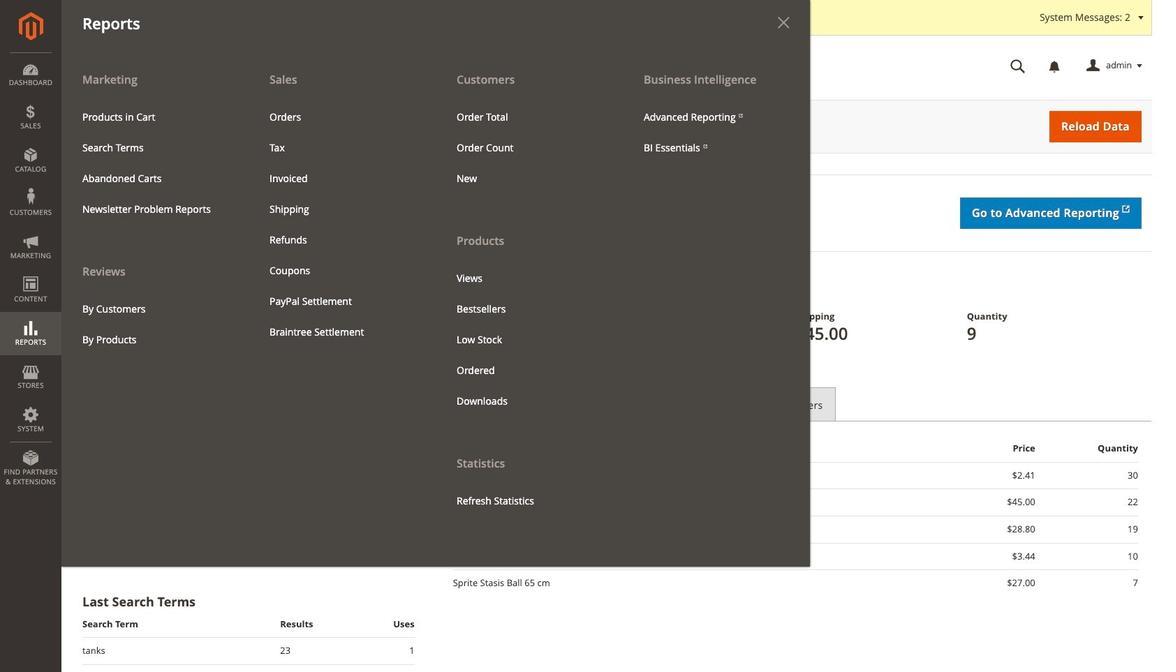 Task type: locate. For each thing, give the bounding box(es) containing it.
menu
[[61, 64, 810, 567], [61, 64, 249, 355], [436, 64, 623, 516], [72, 102, 238, 225], [259, 102, 425, 348], [446, 102, 612, 194], [633, 102, 800, 163], [446, 263, 612, 417], [72, 294, 238, 355]]

menu bar
[[0, 0, 810, 567]]



Task type: describe. For each thing, give the bounding box(es) containing it.
magento admin panel image
[[19, 12, 43, 40]]



Task type: vqa. For each thing, say whether or not it's contained in the screenshot.
text field
no



